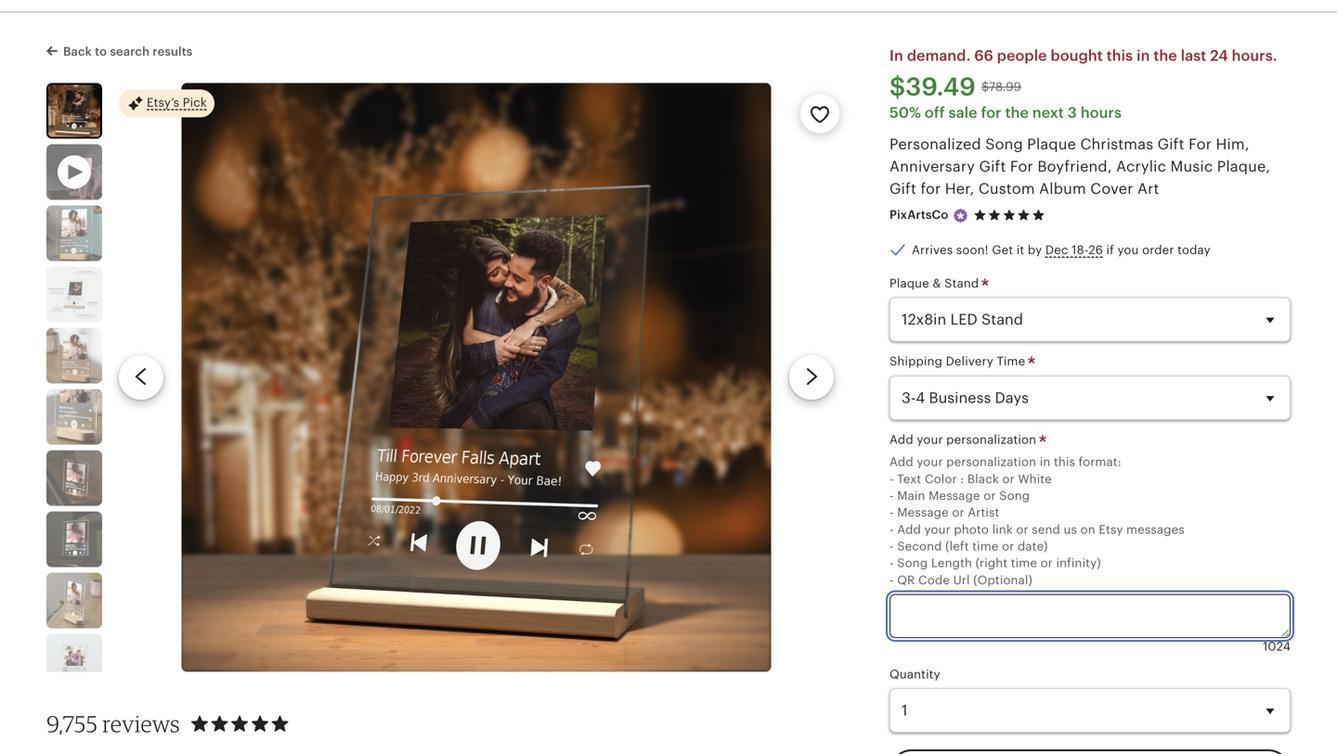 Task type: vqa. For each thing, say whether or not it's contained in the screenshot.
(332)
no



Task type: locate. For each thing, give the bounding box(es) containing it.
arrives
[[912, 243, 953, 257]]

1 horizontal spatial for
[[1189, 136, 1212, 153]]

-
[[890, 472, 894, 486], [890, 489, 894, 503], [890, 506, 894, 520], [890, 523, 894, 537], [890, 540, 894, 554], [890, 557, 894, 571], [890, 574, 894, 588]]

1 vertical spatial this
[[1054, 456, 1075, 469]]

hours
[[1081, 104, 1122, 121]]

for down anniversary in the right of the page
[[921, 180, 941, 197]]

1 vertical spatial gift
[[979, 158, 1006, 175]]

1 vertical spatial plaque
[[890, 277, 929, 291]]

for down $78.99
[[981, 104, 1002, 121]]

art
[[1137, 180, 1159, 197]]

or right black in the right bottom of the page
[[1002, 472, 1015, 486]]

time
[[972, 540, 999, 554], [1011, 557, 1037, 571]]

or down link
[[1002, 540, 1014, 554]]

for up music
[[1189, 136, 1212, 153]]

song up the qr at the bottom right of the page
[[897, 557, 928, 571]]

etsy
[[1099, 523, 1123, 537]]

plaque
[[1027, 136, 1076, 153], [890, 277, 929, 291]]

personalized gift song acrylic plaque with led wooden stand closer look image
[[46, 389, 102, 445]]

0 vertical spatial this
[[1107, 48, 1133, 64]]

song
[[985, 136, 1023, 153], [999, 489, 1030, 503], [897, 557, 928, 571]]

etsy's pick button
[[119, 88, 214, 118]]

order
[[1142, 243, 1174, 257]]

gift
[[1158, 136, 1185, 153], [979, 158, 1006, 175], [890, 180, 917, 197]]

1 - from the top
[[890, 472, 894, 486]]

date)
[[1018, 540, 1048, 554]]

1 vertical spatial for
[[1010, 158, 1033, 175]]

menu bar
[[52, 0, 1285, 13]]

2 vertical spatial your
[[924, 523, 951, 537]]

0 vertical spatial time
[[972, 540, 999, 554]]

1 vertical spatial the
[[1005, 104, 1029, 121]]

2 personalization from the top
[[946, 456, 1036, 469]]

acrylic
[[1116, 158, 1166, 175]]

0 horizontal spatial this
[[1054, 456, 1075, 469]]

last
[[1181, 48, 1206, 64]]

1 horizontal spatial time
[[1011, 557, 1037, 571]]

1 vertical spatial add
[[890, 456, 913, 469]]

2 vertical spatial gift
[[890, 180, 917, 197]]

this left format:
[[1054, 456, 1075, 469]]

the
[[1154, 48, 1177, 64], [1005, 104, 1029, 121]]

for
[[1189, 136, 1212, 153], [1010, 158, 1033, 175]]

us
[[1064, 523, 1077, 537]]

0 horizontal spatial the
[[1005, 104, 1029, 121]]

$78.99
[[981, 80, 1021, 94]]

results
[[153, 45, 193, 59]]

bought
[[1051, 48, 1103, 64]]

for
[[981, 104, 1002, 121], [921, 180, 941, 197]]

or
[[1002, 472, 1015, 486], [984, 489, 996, 503], [952, 506, 964, 520], [1016, 523, 1029, 537], [1002, 540, 1014, 554], [1041, 557, 1053, 571]]

in inside add your personalization in this format: - text color : black or white - main message or song - message or artist - add your photo link or send us on etsy messages - second (left time or date) - song length (right time or infinity) - qr code url (optional)
[[1040, 456, 1051, 469]]

plaque down next
[[1027, 136, 1076, 153]]

0 vertical spatial for
[[1189, 136, 1212, 153]]

personalized gift song acrylic plaque with led wooden stand with best friends design on piano image
[[46, 328, 102, 384]]

0 vertical spatial plaque
[[1027, 136, 1076, 153]]

in left last
[[1137, 48, 1150, 64]]

66
[[974, 48, 993, 64]]

personalization
[[946, 433, 1036, 447], [946, 456, 1036, 469]]

0 vertical spatial in
[[1137, 48, 1150, 64]]

4 - from the top
[[890, 523, 894, 537]]

personalization inside add your personalization in this format: - text color : black or white - main message or song - message or artist - add your photo link or send us on etsy messages - second (left time or date) - song length (right time or infinity) - qr code url (optional)
[[946, 456, 1036, 469]]

the left last
[[1154, 48, 1177, 64]]

:
[[960, 472, 964, 486]]

your
[[917, 433, 943, 447], [917, 456, 943, 469], [924, 523, 951, 537]]

1 horizontal spatial in
[[1137, 48, 1150, 64]]

50%
[[890, 104, 921, 121]]

Add your personalization text field
[[890, 595, 1291, 639]]

song down white at the right
[[999, 489, 1030, 503]]

pixartsco link
[[890, 208, 948, 222]]

if
[[1106, 243, 1114, 257]]

2 horizontal spatial gift
[[1158, 136, 1185, 153]]

add your personalization
[[890, 433, 1040, 447]]

24
[[1210, 48, 1228, 64]]

0 vertical spatial the
[[1154, 48, 1177, 64]]

1 vertical spatial your
[[917, 456, 943, 469]]

it
[[1017, 243, 1024, 257]]

gift up music
[[1158, 136, 1185, 153]]

message
[[929, 489, 980, 503], [897, 506, 949, 520]]

time up (right
[[972, 540, 999, 554]]

your for add your personalization in this format: - text color : black or white - main message or song - message or artist - add your photo link or send us on etsy messages - second (left time or date) - song length (right time or infinity) - qr code url (optional)
[[917, 456, 943, 469]]

in
[[890, 48, 903, 64]]

0 vertical spatial add
[[890, 433, 913, 447]]

artist
[[968, 506, 999, 520]]

soon! get
[[956, 243, 1013, 257]]

personalization for add your personalization
[[946, 433, 1036, 447]]

0 horizontal spatial for
[[1010, 158, 1033, 175]]

plaque left &
[[890, 277, 929, 291]]

3 - from the top
[[890, 506, 894, 520]]

in demand. 66 people bought this in the last 24 hours.
[[890, 48, 1277, 64]]

1 vertical spatial personalization
[[946, 456, 1036, 469]]

0 vertical spatial your
[[917, 433, 943, 447]]

1 horizontal spatial personalized gift song acrylic plaque with wooden stand image
[[181, 83, 771, 673]]

18-
[[1072, 243, 1088, 257]]

text
[[897, 472, 921, 486]]

add your personalization in this format: - text color : black or white - main message or song - message or artist - add your photo link or send us on etsy messages - second (left time or date) - song length (right time or infinity) - qr code url (optional)
[[890, 456, 1185, 588]]

1 vertical spatial for
[[921, 180, 941, 197]]

your for add your personalization
[[917, 433, 943, 447]]

plaque & stand
[[890, 277, 982, 291]]

hours.
[[1232, 48, 1277, 64]]

personalized gift song acrylic plaque with wooden stand image
[[181, 83, 771, 673], [48, 85, 100, 137]]

off
[[925, 104, 945, 121]]

send
[[1032, 523, 1060, 537]]

0 horizontal spatial time
[[972, 540, 999, 554]]

code
[[918, 574, 950, 588]]

0 vertical spatial song
[[985, 136, 1023, 153]]

by
[[1028, 243, 1042, 257]]

2 vertical spatial add
[[897, 523, 921, 537]]

url
[[953, 574, 970, 588]]

song down 50% off sale for the next 3 hours
[[985, 136, 1023, 153]]

in up white at the right
[[1040, 456, 1051, 469]]

this
[[1107, 48, 1133, 64], [1054, 456, 1075, 469]]

1 vertical spatial song
[[999, 489, 1030, 503]]

(optional)
[[973, 574, 1033, 588]]

this inside add your personalization in this format: - text color : black or white - main message or song - message or artist - add your photo link or send us on etsy messages - second (left time or date) - song length (right time or infinity) - qr code url (optional)
[[1054, 456, 1075, 469]]

next
[[1032, 104, 1064, 121]]

0 horizontal spatial in
[[1040, 456, 1051, 469]]

1 vertical spatial in
[[1040, 456, 1051, 469]]

sale
[[949, 104, 977, 121]]

5 - from the top
[[890, 540, 894, 554]]

this right bought
[[1107, 48, 1133, 64]]

$39.49
[[890, 73, 976, 101]]

gift up the "pixartsco" link
[[890, 180, 917, 197]]

1 horizontal spatial plaque
[[1027, 136, 1076, 153]]

or down date)
[[1041, 557, 1053, 571]]

1 horizontal spatial this
[[1107, 48, 1133, 64]]

time down date)
[[1011, 557, 1037, 571]]

delivery
[[946, 355, 993, 369]]

message down :
[[929, 489, 980, 503]]

back
[[63, 45, 92, 59]]

1 horizontal spatial the
[[1154, 48, 1177, 64]]

in
[[1137, 48, 1150, 64], [1040, 456, 1051, 469]]

tab list
[[46, 754, 799, 755]]

add
[[890, 433, 913, 447], [890, 456, 913, 469], [897, 523, 921, 537]]

plaque inside personalized song plaque christmas gift for him, anniversary gift for boyfriend, acrylic music plaque, gift for her, custom album cover art
[[1027, 136, 1076, 153]]

the down $78.99
[[1005, 104, 1029, 121]]

back to search results
[[63, 45, 193, 59]]

personalized gift song acrylic plaque with led wooden stand how to order image
[[46, 267, 102, 322]]

0 horizontal spatial for
[[921, 180, 941, 197]]

0 vertical spatial for
[[981, 104, 1002, 121]]

infinity)
[[1056, 557, 1101, 571]]

you
[[1117, 243, 1139, 257]]

etsy's
[[147, 95, 179, 109]]

gift up the "custom"
[[979, 158, 1006, 175]]

1 personalization from the top
[[946, 433, 1036, 447]]

personalized gift song acrylic plaque with led wooden stand with best friends design stand light on closer look image
[[46, 512, 102, 568]]

people
[[997, 48, 1047, 64]]

message down 'main'
[[897, 506, 949, 520]]

0 vertical spatial personalization
[[946, 433, 1036, 447]]

personalized gift song acrylic plaque with wooden stand with best graduation design and qr code image
[[46, 634, 102, 690]]

26
[[1088, 243, 1103, 257]]

shipping delivery time
[[890, 355, 1029, 369]]

for up the "custom"
[[1010, 158, 1033, 175]]



Task type: describe. For each thing, give the bounding box(es) containing it.
dec
[[1045, 243, 1068, 257]]

custom
[[979, 180, 1035, 197]]

personalized gift song acrylic plaque with led wooden stand with best friends design stand light on image
[[46, 451, 102, 506]]

on
[[1080, 523, 1095, 537]]

messages
[[1126, 523, 1185, 537]]

cover
[[1090, 180, 1133, 197]]

personalized gift song acrylic plaque with led wooden stand with best friends design side view image
[[46, 573, 102, 629]]

1 vertical spatial message
[[897, 506, 949, 520]]

white
[[1018, 472, 1052, 486]]

her,
[[945, 180, 974, 197]]

pick
[[183, 95, 207, 109]]

plaque,
[[1217, 158, 1270, 175]]

2 vertical spatial song
[[897, 557, 928, 571]]

(right
[[975, 557, 1008, 571]]

photo
[[954, 523, 989, 537]]

link
[[992, 523, 1013, 537]]

or up photo
[[952, 506, 964, 520]]

time
[[997, 355, 1025, 369]]

personalized gift song acrylic plaque with led wooden stand that lights up with best friends design image
[[46, 205, 102, 261]]

stand
[[944, 277, 979, 291]]

personalization for add your personalization in this format: - text color : black or white - main message or song - message or artist - add your photo link or send us on etsy messages - second (left time or date) - song length (right time or infinity) - qr code url (optional)
[[946, 456, 1036, 469]]

7 - from the top
[[890, 574, 894, 588]]

color
[[925, 472, 957, 486]]

&
[[933, 277, 941, 291]]

or up artist
[[984, 489, 996, 503]]

arrives soon! get it by dec 18-26 if you order today
[[912, 243, 1211, 257]]

black
[[967, 472, 999, 486]]

format:
[[1079, 456, 1121, 469]]

qr
[[897, 574, 915, 588]]

search
[[110, 45, 150, 59]]

for inside personalized song plaque christmas gift for him, anniversary gift for boyfriend, acrylic music plaque, gift for her, custom album cover art
[[921, 180, 941, 197]]

song inside personalized song plaque christmas gift for him, anniversary gift for boyfriend, acrylic music plaque, gift for her, custom album cover art
[[985, 136, 1023, 153]]

back to search results link
[[46, 41, 193, 60]]

6 - from the top
[[890, 557, 894, 571]]

$39.49 $78.99
[[890, 73, 1021, 101]]

to
[[95, 45, 107, 59]]

0 horizontal spatial plaque
[[890, 277, 929, 291]]

him,
[[1216, 136, 1250, 153]]

boyfriend,
[[1037, 158, 1112, 175]]

etsy's pick
[[147, 95, 207, 109]]

0 vertical spatial gift
[[1158, 136, 1185, 153]]

pixartsco
[[890, 208, 948, 222]]

reviews
[[102, 711, 180, 738]]

1024
[[1263, 640, 1291, 654]]

0 horizontal spatial gift
[[890, 180, 917, 197]]

1 vertical spatial time
[[1011, 557, 1037, 571]]

3
[[1068, 104, 1077, 121]]

album
[[1039, 180, 1086, 197]]

or right link
[[1016, 523, 1029, 537]]

9,755
[[46, 711, 98, 738]]

shipping
[[890, 355, 942, 369]]

50% off sale for the next 3 hours
[[890, 104, 1122, 121]]

9,755 reviews
[[46, 711, 180, 738]]

christmas
[[1080, 136, 1153, 153]]

0 horizontal spatial personalized gift song acrylic plaque with wooden stand image
[[48, 85, 100, 137]]

quantity
[[890, 668, 940, 682]]

1 horizontal spatial for
[[981, 104, 1002, 121]]

today
[[1177, 243, 1211, 257]]

add for add your personalization in this format: - text color : black or white - main message or song - message or artist - add your photo link or send us on etsy messages - second (left time or date) - song length (right time or infinity) - qr code url (optional)
[[890, 456, 913, 469]]

1 horizontal spatial gift
[[979, 158, 1006, 175]]

add for add your personalization
[[890, 433, 913, 447]]

star_seller image
[[952, 207, 969, 224]]

personalized
[[890, 136, 981, 153]]

personalized song plaque christmas gift for him, anniversary gift for boyfriend, acrylic music plaque, gift for her, custom album cover art
[[890, 136, 1270, 197]]

length
[[931, 557, 972, 571]]

(left
[[945, 540, 969, 554]]

2 - from the top
[[890, 489, 894, 503]]

demand.
[[907, 48, 971, 64]]

0 vertical spatial message
[[929, 489, 980, 503]]

second
[[897, 540, 942, 554]]

music
[[1170, 158, 1213, 175]]

anniversary
[[890, 158, 975, 175]]

main
[[897, 489, 925, 503]]



